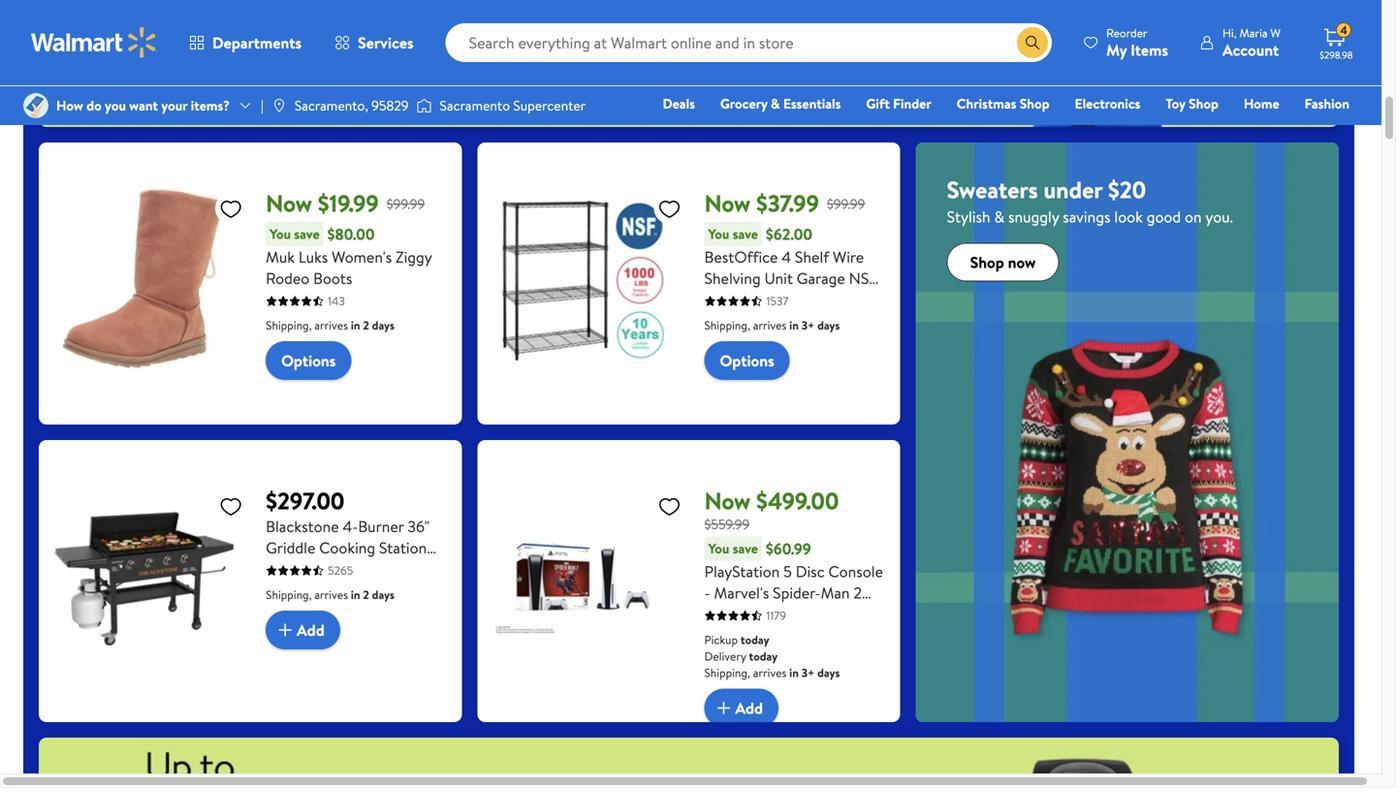 Task type: locate. For each thing, give the bounding box(es) containing it.
0 vertical spatial shop now button
[[641, 73, 737, 104]]

now inside 'now $499.00 $559.99 you save $60.99 playstation 5 disc console - marvel's spider-man 2 bundle'
[[705, 485, 751, 517]]

gift left cards on the top right of the page
[[1040, 121, 1064, 140]]

now down gabby's at the top
[[694, 77, 722, 99]]

4
[[1341, 22, 1348, 39], [782, 246, 791, 268]]

2 3+ from the top
[[802, 665, 815, 681]]

0 horizontal spatial  image
[[23, 93, 48, 118]]

0 vertical spatial shipping, arrives in 2 days
[[266, 317, 395, 334]]

heavy
[[758, 310, 800, 332]]

in inside 'pickup today delivery today shipping, arrives in 3+ days'
[[790, 665, 799, 681]]

0 horizontal spatial $99.99
[[387, 194, 425, 213]]

36"
[[408, 516, 430, 537]]

days
[[372, 317, 395, 334], [818, 317, 840, 334], [372, 587, 395, 603], [818, 665, 840, 681]]

gift left the finder
[[866, 94, 890, 113]]

now down snuggly
[[1008, 252, 1036, 273]]

arrives down 143
[[315, 317, 348, 334]]

on right the save
[[548, 30, 567, 54]]

you up muk
[[270, 225, 291, 243]]

do
[[86, 96, 102, 115]]

1 horizontal spatial add to cart image
[[712, 697, 736, 720]]

you inside 'now $499.00 $559.99 you save $60.99 playstation 5 disc console - marvel's spider-man 2 bundle'
[[708, 539, 730, 558]]

$99.99 for now $19.99
[[387, 194, 425, 213]]

$99.99 inside the now $37.99 $99.99
[[827, 194, 865, 213]]

in down boots
[[351, 317, 360, 334]]

options link
[[266, 341, 351, 380], [705, 341, 790, 380]]

you
[[270, 225, 291, 243], [708, 225, 730, 243], [708, 539, 730, 558]]

shipping, arrives in 2 days down 143
[[266, 317, 395, 334]]

rodeo
[[266, 268, 310, 289]]

shop now button down snuggly
[[947, 243, 1059, 282]]

debit
[[1234, 121, 1267, 140]]

height
[[705, 332, 750, 353]]

1 vertical spatial add
[[736, 698, 763, 719]]

1 vertical spatial shipping, arrives in 2 days
[[266, 587, 395, 603]]

1 horizontal spatial &
[[810, 30, 821, 54]]

add down hard
[[297, 620, 325, 641]]

gabby's
[[666, 30, 726, 54]]

0 vertical spatial shop now
[[656, 77, 722, 99]]

add to cart image
[[274, 619, 297, 642], [712, 697, 736, 720]]

add down 'pickup today delivery today shipping, arrives in 3+ days'
[[736, 698, 763, 719]]

1 horizontal spatial on
[[1185, 206, 1202, 227]]

 image right |
[[271, 98, 287, 113]]

4 up $298.98
[[1341, 22, 1348, 39]]

1 horizontal spatial gift
[[1040, 121, 1064, 140]]

shop now button for stylish & snuggly savings look good on you.
[[947, 243, 1059, 282]]

options link down shipping, arrives in 3+ days
[[705, 341, 790, 380]]

 image
[[23, 93, 48, 118], [417, 96, 432, 115], [271, 98, 287, 113]]

reorder my items
[[1107, 25, 1169, 61]]

2 horizontal spatial  image
[[417, 96, 432, 115]]

0 horizontal spatial add button
[[266, 611, 340, 650]]

fashion gift cards
[[1040, 94, 1350, 140]]

items
[[1131, 39, 1169, 61]]

toy shop link
[[1157, 93, 1228, 114]]

walmart image
[[31, 27, 157, 58]]

wire
[[833, 246, 864, 268], [705, 289, 736, 310]]

5
[[784, 561, 792, 582]]

shipping, inside 'pickup today delivery today shipping, arrives in 3+ days'
[[705, 665, 750, 681]]

on left you.
[[1185, 206, 1202, 227]]

shipping, arrives in 3+ days
[[705, 317, 840, 334]]

on
[[548, 30, 567, 54], [1185, 206, 1202, 227]]

1 shipping, arrives in 2 days from the top
[[266, 317, 395, 334]]

items?
[[191, 96, 230, 115]]

options down shipping, arrives in 3+ days
[[720, 350, 775, 372]]

add to favorites list, muk luks women's ziggy rodeo boots image
[[219, 197, 243, 221]]

 image right 95829
[[417, 96, 432, 115]]

options link for $37.99
[[705, 341, 790, 380]]

$99.99 right $37.99
[[827, 194, 865, 213]]

options for $19.99
[[281, 350, 336, 372]]

days down women's
[[372, 317, 395, 334]]

wire up height
[[705, 289, 736, 310]]

shop now for stylish & snuggly savings look good on you.
[[970, 252, 1036, 273]]

you inside you save $62.00 bestoffice 4 shelf wire shelving unit garage nsf wire shelf metal storage shelves heavy duty height adjustable for 1000 lbs capacity black
[[708, 225, 730, 243]]

now up muk
[[266, 187, 312, 220]]

1 horizontal spatial options link
[[705, 341, 790, 380]]

1 horizontal spatial add button
[[705, 689, 779, 728]]

now up bestoffice
[[705, 187, 751, 220]]

options link down 143
[[266, 341, 351, 380]]

2 right man
[[854, 582, 862, 604]]

0 vertical spatial add
[[297, 620, 325, 641]]

disc
[[796, 561, 825, 582]]

add button down hard
[[266, 611, 340, 650]]

save for $19.99
[[294, 225, 320, 243]]

4 down $62.00
[[782, 246, 791, 268]]

$99.99 inside "now $19.99 $99.99"
[[387, 194, 425, 213]]

0 vertical spatial now
[[694, 77, 722, 99]]

delivery
[[705, 648, 746, 665]]

1 vertical spatial shop now
[[970, 252, 1036, 273]]

1 vertical spatial 3+
[[802, 665, 815, 681]]

stylish
[[947, 206, 991, 227]]

hard
[[298, 559, 331, 580]]

save inside you save $62.00 bestoffice 4 shelf wire shelving unit garage nsf wire shelf metal storage shelves heavy duty height adjustable for 1000 lbs capacity black
[[733, 225, 758, 243]]

electronics
[[1075, 94, 1141, 113]]

shop now button for save on paw patrol, gabby's dollhouse & more.
[[641, 73, 737, 104]]

& right "stylish"
[[994, 206, 1005, 227]]

departments
[[212, 32, 302, 53]]

maria
[[1240, 25, 1268, 41]]

2 $99.99 from the left
[[827, 194, 865, 213]]

1 horizontal spatial $99.99
[[827, 194, 865, 213]]

0 vertical spatial add button
[[266, 611, 340, 650]]

you inside you save $80.00 muk luks women's ziggy rodeo boots
[[270, 225, 291, 243]]

shop now down snuggly
[[970, 252, 1036, 273]]

how
[[56, 96, 83, 115]]

1537
[[767, 293, 789, 309]]

fashion link
[[1296, 93, 1359, 114]]

options down 143
[[281, 350, 336, 372]]

-
[[705, 582, 710, 604]]

1 vertical spatial on
[[1185, 206, 1202, 227]]

you for now $19.99
[[270, 225, 291, 243]]

save up bestoffice
[[733, 225, 758, 243]]

save inside you save $80.00 muk luks women's ziggy rodeo boots
[[294, 225, 320, 243]]

add to cart image down with
[[274, 619, 297, 642]]

lbs
[[705, 353, 723, 374]]

0 vertical spatial 3+
[[802, 317, 815, 334]]

1 horizontal spatial shop now
[[970, 252, 1036, 273]]

arrives down 5265
[[315, 587, 348, 603]]

shop inside christmas shop link
[[1020, 94, 1050, 113]]

shop now down save on paw patrol, gabby's dollhouse & more.
[[656, 77, 722, 99]]

electronics link
[[1066, 93, 1150, 114]]

shipping, arrives in 2 days down 5265
[[266, 587, 395, 603]]

how do you want your items?
[[56, 96, 230, 115]]

add to cart image down delivery
[[712, 697, 736, 720]]

shipping,
[[266, 317, 312, 334], [705, 317, 750, 334], [266, 587, 312, 603], [705, 665, 750, 681]]

shelf down $62.00
[[795, 246, 829, 268]]

1 vertical spatial 4
[[782, 246, 791, 268]]

1 $99.99 from the left
[[387, 194, 425, 213]]

w
[[1271, 25, 1281, 41]]

griddle
[[266, 537, 316, 559]]

arrives
[[315, 317, 348, 334], [753, 317, 787, 334], [315, 587, 348, 603], [753, 665, 787, 681]]

garage
[[797, 268, 845, 289]]

1 horizontal spatial  image
[[271, 98, 287, 113]]

storage
[[819, 289, 872, 310]]

shop now button
[[641, 73, 737, 104], [947, 243, 1059, 282]]

0 vertical spatial gift
[[866, 94, 890, 113]]

2 shipping, arrives in 2 days from the top
[[266, 587, 395, 603]]

shop up "gift cards" link at the right top of page
[[1020, 94, 1050, 113]]

1 horizontal spatial shop now button
[[947, 243, 1059, 282]]

for
[[828, 332, 848, 353]]

0 horizontal spatial &
[[771, 94, 780, 113]]

gift finder link
[[858, 93, 940, 114]]

hi,
[[1223, 25, 1237, 41]]

unit
[[765, 268, 793, 289]]

2
[[363, 317, 369, 334], [854, 582, 862, 604], [363, 587, 369, 603]]

paw
[[572, 30, 608, 54]]

0 vertical spatial &
[[810, 30, 821, 54]]

0 horizontal spatial shelf
[[739, 289, 774, 310]]

3+ inside 'pickup today delivery today shipping, arrives in 3+ days'
[[802, 665, 815, 681]]

3+ down 'spider-'
[[802, 665, 815, 681]]

days down man
[[818, 665, 840, 681]]

now for stylish & snuggly savings look good on you.
[[1008, 252, 1036, 273]]

save up the luks
[[294, 225, 320, 243]]

0 horizontal spatial add
[[297, 620, 325, 641]]

home
[[1244, 94, 1280, 113]]

shop
[[656, 77, 690, 99], [1020, 94, 1050, 113], [1189, 94, 1219, 113], [970, 252, 1004, 273]]

1 horizontal spatial shelf
[[795, 246, 829, 268]]

0 horizontal spatial shop now
[[656, 77, 722, 99]]

2 down women's
[[363, 317, 369, 334]]

 image left the how at top left
[[23, 93, 48, 118]]

arrives inside 'pickup today delivery today shipping, arrives in 3+ days'
[[753, 665, 787, 681]]

station
[[379, 537, 427, 559]]

hi, maria w account
[[1223, 25, 1281, 61]]

2 options link from the left
[[705, 341, 790, 380]]

duty
[[804, 310, 837, 332]]

add button down delivery
[[705, 689, 779, 728]]

in down metal
[[790, 317, 799, 334]]

0 horizontal spatial options link
[[266, 341, 351, 380]]

& left more.
[[810, 30, 821, 54]]

3+ down metal
[[802, 317, 815, 334]]

shop right toy
[[1189, 94, 1219, 113]]

departments button
[[173, 19, 318, 66]]

0 horizontal spatial 4
[[782, 246, 791, 268]]

2 horizontal spatial &
[[994, 206, 1005, 227]]

2 options from the left
[[720, 350, 775, 372]]

shop down "stylish"
[[970, 252, 1004, 273]]

in right delivery
[[790, 665, 799, 681]]

$99.99 up the ziggy in the top of the page
[[387, 194, 425, 213]]

add to favorites list, blackstone 4-burner 36" griddle cooking station with hard cover image
[[219, 495, 243, 519]]

wire up storage
[[833, 246, 864, 268]]

your
[[161, 96, 187, 115]]

0 vertical spatial wire
[[833, 246, 864, 268]]

1 horizontal spatial 4
[[1341, 22, 1348, 39]]

0 horizontal spatial options
[[281, 350, 336, 372]]

0 horizontal spatial wire
[[705, 289, 736, 310]]

2 vertical spatial &
[[994, 206, 1005, 227]]

sweaters under $20 stylish & snuggly savings look good on you.
[[947, 174, 1233, 227]]

0 vertical spatial on
[[548, 30, 567, 54]]

add button
[[266, 611, 340, 650], [705, 689, 779, 728]]

1 vertical spatial gift
[[1040, 121, 1064, 140]]

add
[[297, 620, 325, 641], [736, 698, 763, 719]]

you up bestoffice
[[708, 225, 730, 243]]

christmas shop link
[[948, 93, 1059, 114]]

save up playstation
[[733, 539, 758, 558]]

0 horizontal spatial now
[[694, 77, 722, 99]]

0 vertical spatial add to cart image
[[274, 619, 297, 642]]

shipping, down pickup
[[705, 665, 750, 681]]

1 vertical spatial shop now button
[[947, 243, 1059, 282]]

0 horizontal spatial shop now button
[[641, 73, 737, 104]]

today down 1179
[[741, 632, 770, 648]]

1 horizontal spatial options
[[720, 350, 775, 372]]

blackstone
[[266, 516, 339, 537]]

1 options from the left
[[281, 350, 336, 372]]

save
[[294, 225, 320, 243], [733, 225, 758, 243], [733, 539, 758, 558]]

now for save on paw patrol, gabby's dollhouse & more.
[[694, 77, 722, 99]]

options link for $19.99
[[266, 341, 351, 380]]

1 horizontal spatial now
[[1008, 252, 1036, 273]]

1 horizontal spatial add
[[736, 698, 763, 719]]

$19.99
[[318, 187, 379, 220]]

1 vertical spatial wire
[[705, 289, 736, 310]]

1 options link from the left
[[266, 341, 351, 380]]

arrives right delivery
[[753, 665, 787, 681]]

home link
[[1235, 93, 1288, 114]]

3+
[[802, 317, 815, 334], [802, 665, 815, 681]]

shelf up shipping, arrives in 3+ days
[[739, 289, 774, 310]]

$80.00
[[327, 224, 375, 245]]

0 vertical spatial 4
[[1341, 22, 1348, 39]]

in
[[351, 317, 360, 334], [790, 317, 799, 334], [351, 587, 360, 603], [790, 665, 799, 681]]

shop now button down save on paw patrol, gabby's dollhouse & more.
[[641, 73, 737, 104]]

now right add to favorites list, playstation 5 disc console - marvel's spider-man 2 bundle icon
[[705, 485, 751, 517]]

you
[[105, 96, 126, 115]]

you save $62.00 bestoffice 4 shelf wire shelving unit garage nsf wire shelf metal storage shelves heavy duty height adjustable for 1000 lbs capacity black
[[705, 224, 885, 374]]

registry
[[1127, 121, 1176, 140]]

$559.99
[[705, 515, 750, 534]]

1 vertical spatial now
[[1008, 252, 1036, 273]]

you down $559.99 at right bottom
[[708, 539, 730, 558]]

& right grocery
[[771, 94, 780, 113]]

cooking
[[319, 537, 375, 559]]



Task type: vqa. For each thing, say whether or not it's contained in the screenshot.


Task type: describe. For each thing, give the bounding box(es) containing it.
1 vertical spatial add to cart image
[[712, 697, 736, 720]]

one
[[1201, 121, 1230, 140]]

sacramento,
[[295, 96, 368, 115]]

sacramento
[[440, 96, 510, 115]]

days down storage
[[818, 317, 840, 334]]

$99.99 for now $37.99
[[827, 194, 865, 213]]

search icon image
[[1025, 35, 1041, 50]]

under
[[1044, 174, 1103, 206]]

spider-
[[773, 582, 821, 604]]

muk
[[266, 246, 295, 268]]

0 horizontal spatial gift
[[866, 94, 890, 113]]

you.
[[1206, 206, 1233, 227]]

boots
[[313, 268, 352, 289]]

my
[[1107, 39, 1127, 61]]

bundle
[[705, 604, 751, 625]]

ziggy
[[396, 246, 432, 268]]

5265
[[328, 563, 353, 579]]

$297.00 blackstone 4-burner 36" griddle cooking station with hard cover
[[266, 485, 430, 580]]

you for now $37.99
[[708, 225, 730, 243]]

finder
[[893, 94, 932, 113]]

days inside 'pickup today delivery today shipping, arrives in 3+ days'
[[818, 665, 840, 681]]

account
[[1223, 39, 1279, 61]]

toy shop
[[1166, 94, 1219, 113]]

nsf
[[849, 268, 878, 289]]

with
[[266, 559, 295, 580]]

& inside sweaters under $20 stylish & snuggly savings look good on you.
[[994, 206, 1005, 227]]

shop inside toy shop link
[[1189, 94, 1219, 113]]

now $499.00 $559.99 you save $60.99 playstation 5 disc console - marvel's spider-man 2 bundle
[[705, 485, 883, 625]]

 image for how do you want your items?
[[23, 93, 48, 118]]

1000
[[851, 332, 885, 353]]

grocery
[[720, 94, 768, 113]]

today right delivery
[[749, 648, 778, 665]]

shop down save on paw patrol, gabby's dollhouse & more.
[[656, 77, 690, 99]]

save for $37.99
[[733, 225, 758, 243]]

gift cards link
[[1031, 120, 1110, 141]]

toy
[[1166, 94, 1186, 113]]

you save $80.00 muk luks women's ziggy rodeo boots
[[266, 224, 432, 289]]

now for now $19.99
[[266, 187, 312, 220]]

registry link
[[1118, 120, 1185, 141]]

add to favorites list, playstation 5 disc console - marvel's spider-man 2 bundle image
[[658, 495, 681, 519]]

pickup
[[705, 632, 738, 648]]

snuggly
[[1009, 206, 1059, 227]]

bestoffice
[[705, 246, 778, 268]]

4-
[[343, 516, 358, 537]]

reorder
[[1107, 25, 1148, 41]]

Walmart Site-Wide search field
[[446, 23, 1052, 62]]

now for now $37.99
[[705, 187, 751, 220]]

2 down 'cover'
[[363, 587, 369, 603]]

shipping, down rodeo at the left top
[[266, 317, 312, 334]]

Search search field
[[446, 23, 1052, 62]]

look
[[1115, 206, 1143, 227]]

christmas
[[957, 94, 1017, 113]]

savings
[[1063, 206, 1111, 227]]

supercenter
[[513, 96, 586, 115]]

black
[[789, 353, 825, 374]]

shelves
[[705, 310, 755, 332]]

gift finder
[[866, 94, 932, 113]]

shop now for save on paw patrol, gabby's dollhouse & more.
[[656, 77, 722, 99]]

services
[[358, 32, 414, 53]]

shipping, down with
[[266, 587, 312, 603]]

$298.98
[[1320, 48, 1353, 62]]

console
[[829, 561, 883, 582]]

deals
[[663, 94, 695, 113]]

 image for sacramento supercenter
[[417, 96, 432, 115]]

luks
[[299, 246, 328, 268]]

patrol,
[[612, 30, 662, 54]]

save inside 'now $499.00 $559.99 you save $60.99 playstation 5 disc console - marvel's spider-man 2 bundle'
[[733, 539, 758, 558]]

0 vertical spatial shelf
[[795, 246, 829, 268]]

1 3+ from the top
[[802, 317, 815, 334]]

0 horizontal spatial on
[[548, 30, 567, 54]]

1 vertical spatial add button
[[705, 689, 779, 728]]

options for $37.99
[[720, 350, 775, 372]]

on inside sweaters under $20 stylish & snuggly savings look good on you.
[[1185, 206, 1202, 227]]

adjustable
[[754, 332, 824, 353]]

4 inside you save $62.00 bestoffice 4 shelf wire shelving unit garage nsf wire shelf metal storage shelves heavy duty height adjustable for 1000 lbs capacity black
[[782, 246, 791, 268]]

save
[[509, 30, 544, 54]]

walmart+
[[1292, 121, 1350, 140]]

add to favorites list, bestoffice 4 shelf wire shelving unit garage nsf wire shelf metal storage shelves heavy duty height adjustable for 1000 lbs capacity black image
[[658, 197, 681, 221]]

$60.99
[[766, 538, 811, 560]]

more.
[[825, 30, 869, 54]]

gift inside the fashion gift cards
[[1040, 121, 1064, 140]]

$499.00
[[756, 485, 839, 517]]

days down 'cover'
[[372, 587, 395, 603]]

now $19.99 $99.99
[[266, 187, 425, 220]]

walmart+ link
[[1283, 120, 1359, 141]]

deals link
[[654, 93, 704, 114]]

pickup today delivery today shipping, arrives in 3+ days
[[705, 632, 840, 681]]

2 inside 'now $499.00 $559.99 you save $60.99 playstation 5 disc console - marvel's spider-man 2 bundle'
[[854, 582, 862, 604]]

fashion
[[1305, 94, 1350, 113]]

grocery & essentials
[[720, 94, 841, 113]]

man
[[821, 582, 850, 604]]

|
[[261, 96, 264, 115]]

1 vertical spatial shelf
[[739, 289, 774, 310]]

dollhouse
[[730, 30, 805, 54]]

arrives down 1537
[[753, 317, 787, 334]]

cover
[[335, 559, 376, 580]]

sweaters
[[947, 174, 1038, 206]]

christmas shop
[[957, 94, 1050, 113]]

1 vertical spatial &
[[771, 94, 780, 113]]

1 horizontal spatial wire
[[833, 246, 864, 268]]

143
[[328, 293, 345, 309]]

add for the left "add to cart" image
[[297, 620, 325, 641]]

cards
[[1067, 121, 1101, 140]]

$62.00
[[766, 224, 813, 245]]

shipping, up lbs
[[705, 317, 750, 334]]

one debit
[[1201, 121, 1267, 140]]

0 horizontal spatial add to cart image
[[274, 619, 297, 642]]

add for the bottommost "add to cart" image
[[736, 698, 763, 719]]

now $37.99 $99.99
[[705, 187, 865, 220]]

services button
[[318, 19, 430, 66]]

in down 'cover'
[[351, 587, 360, 603]]

 image for sacramento, 95829
[[271, 98, 287, 113]]

women's
[[332, 246, 392, 268]]

sacramento supercenter
[[440, 96, 586, 115]]

95829
[[371, 96, 409, 115]]



